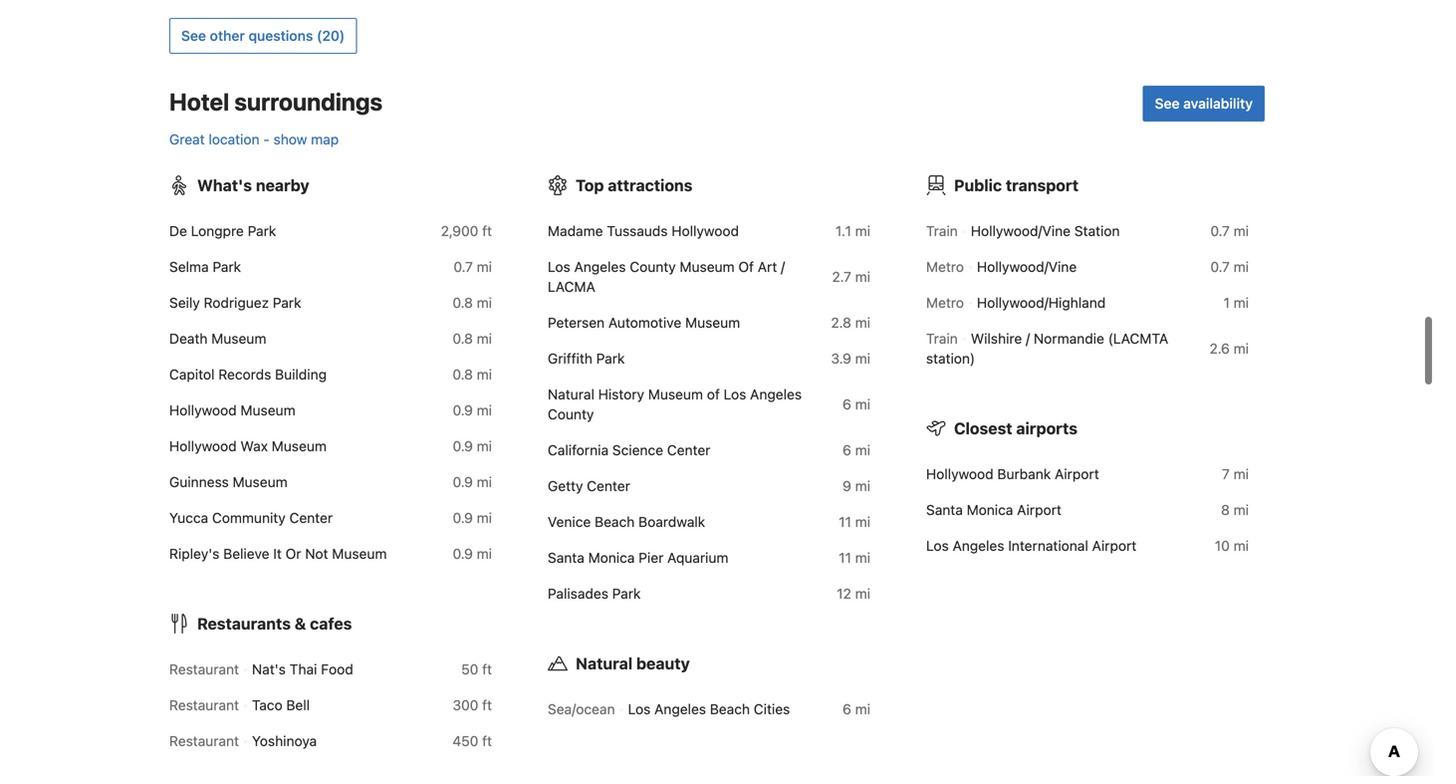 Task type: vqa. For each thing, say whether or not it's contained in the screenshot.
To within the 'SUPPORT WHEN YOU NEED IT BOOKING.COM'S GLOBAL CUSTOMER SERVICE TEAM IS HERE TO HELP 24/7'
no



Task type: locate. For each thing, give the bounding box(es) containing it.
restaurant for nat's
[[169, 661, 239, 678]]

park up history
[[597, 350, 625, 367]]

11 for santa monica pier aquarium
[[839, 550, 852, 566]]

1 vertical spatial santa
[[548, 550, 585, 566]]

0.9 mi for center
[[453, 510, 492, 526]]

station)
[[927, 350, 976, 367]]

1 vertical spatial beach
[[710, 701, 750, 717]]

train for hollywood/vine station
[[927, 223, 958, 239]]

county up california
[[548, 406, 594, 423]]

food
[[321, 661, 353, 678]]

1 train from the top
[[927, 223, 958, 239]]

hollywood/vine down public transport
[[971, 223, 1071, 239]]

angeles down beauty
[[655, 701, 706, 717]]

train up station)
[[927, 330, 958, 347]]

6 for natural history museum of los angeles county
[[843, 396, 852, 413]]

natural inside natural history museum of los angeles county
[[548, 386, 595, 403]]

1 vertical spatial restaurant
[[169, 697, 239, 713]]

1 vertical spatial airport
[[1017, 502, 1062, 518]]

3.9
[[831, 350, 852, 367]]

0.9 mi for museum
[[453, 438, 492, 454]]

hollywood down capitol
[[169, 402, 237, 419]]

ft
[[482, 223, 492, 239], [482, 661, 492, 678], [482, 697, 492, 713], [482, 733, 492, 749]]

7 mi
[[1223, 466, 1249, 482]]

0 vertical spatial beach
[[595, 514, 635, 530]]

see inside see other questions (20) button
[[181, 28, 206, 44]]

monica down hollywood burbank airport
[[967, 502, 1014, 518]]

ft right "300"
[[482, 697, 492, 713]]

-
[[263, 131, 270, 148]]

0 vertical spatial airport
[[1055, 466, 1100, 482]]

6 down "3.9 mi"
[[843, 396, 852, 413]]

los inside los angeles county museum of art / lacma
[[548, 259, 571, 275]]

4 0.9 from the top
[[453, 510, 473, 526]]

1 vertical spatial metro
[[927, 295, 964, 311]]

ft for 450 ft
[[482, 733, 492, 749]]

airport
[[1055, 466, 1100, 482], [1017, 502, 1062, 518], [1093, 538, 1137, 554]]

0 horizontal spatial santa
[[548, 550, 585, 566]]

5 0.9 from the top
[[453, 546, 473, 562]]

2 11 from the top
[[839, 550, 852, 566]]

center
[[667, 442, 711, 458], [587, 478, 631, 494], [289, 510, 333, 526]]

los angeles beach cities
[[628, 701, 790, 717]]

hollywood up guinness in the bottom left of the page
[[169, 438, 237, 454]]

transport
[[1006, 176, 1079, 195]]

0 vertical spatial /
[[781, 259, 785, 275]]

11 down 9
[[839, 514, 852, 530]]

0 vertical spatial see
[[181, 28, 206, 44]]

see
[[181, 28, 206, 44], [1155, 95, 1180, 112]]

public transport
[[954, 176, 1079, 195]]

los right of
[[724, 386, 747, 403]]

angeles
[[574, 259, 626, 275], [750, 386, 802, 403], [953, 538, 1005, 554], [655, 701, 706, 717]]

mi for venice beach boardwalk
[[855, 514, 871, 530]]

selma park
[[169, 259, 241, 275]]

(lacmta
[[1109, 330, 1169, 347]]

2 vertical spatial 0.8 mi
[[453, 366, 492, 383]]

6 mi right cities
[[843, 701, 871, 717]]

hollywood/vine
[[971, 223, 1071, 239], [977, 259, 1077, 275]]

metro up station)
[[927, 295, 964, 311]]

6 mi for natural history museum of los angeles county
[[843, 396, 871, 413]]

0.9 mi
[[453, 402, 492, 419], [453, 438, 492, 454], [453, 474, 492, 490], [453, 510, 492, 526], [453, 546, 492, 562]]

/ inside los angeles county museum of art / lacma
[[781, 259, 785, 275]]

1 0.8 from the top
[[453, 295, 473, 311]]

airport for hollywood burbank airport
[[1055, 466, 1100, 482]]

2 vertical spatial 0.8
[[453, 366, 473, 383]]

los down natural beauty
[[628, 701, 651, 717]]

11 mi up 12 mi
[[839, 550, 871, 566]]

1 vertical spatial train
[[927, 330, 958, 347]]

6 up 9
[[843, 442, 852, 458]]

venice
[[548, 514, 591, 530]]

1 vertical spatial 0.8
[[453, 330, 473, 347]]

hollywood for hollywood museum
[[169, 402, 237, 419]]

3 ft from the top
[[482, 697, 492, 713]]

metro down public
[[927, 259, 964, 275]]

it
[[273, 546, 282, 562]]

2 train from the top
[[927, 330, 958, 347]]

natural down griffith
[[548, 386, 595, 403]]

0 horizontal spatial center
[[289, 510, 333, 526]]

2 metro from the top
[[927, 295, 964, 311]]

1 vertical spatial natural
[[576, 654, 633, 673]]

santa down hollywood burbank airport
[[927, 502, 963, 518]]

hollywood for hollywood wax museum
[[169, 438, 237, 454]]

death
[[169, 330, 208, 347]]

0.9
[[453, 402, 473, 419], [453, 438, 473, 454], [453, 474, 473, 490], [453, 510, 473, 526], [453, 546, 473, 562]]

0 vertical spatial natural
[[548, 386, 595, 403]]

hollywood
[[672, 223, 739, 239], [169, 402, 237, 419], [169, 438, 237, 454], [927, 466, 994, 482]]

nearby
[[256, 176, 310, 195]]

see left other
[[181, 28, 206, 44]]

/ right wilshire
[[1026, 330, 1030, 347]]

1 restaurant from the top
[[169, 661, 239, 678]]

0 vertical spatial hollywood/vine
[[971, 223, 1071, 239]]

0.9 for museum
[[453, 438, 473, 454]]

mi for seily rodriguez park
[[477, 295, 492, 311]]

1 vertical spatial 6 mi
[[843, 442, 871, 458]]

2 vertical spatial restaurant
[[169, 733, 239, 749]]

3 0.9 from the top
[[453, 474, 473, 490]]

2 6 from the top
[[843, 442, 852, 458]]

beauty
[[637, 654, 690, 673]]

airport up los angeles international airport
[[1017, 502, 1062, 518]]

see for see other questions (20)
[[181, 28, 206, 44]]

0.7 mi for what's nearby
[[454, 259, 492, 275]]

angeles down santa monica airport
[[953, 538, 1005, 554]]

6 mi for california science center
[[843, 442, 871, 458]]

ripley's
[[169, 546, 220, 562]]

angeles up lacma
[[574, 259, 626, 275]]

0.7
[[1211, 223, 1230, 239], [454, 259, 473, 275], [1211, 259, 1230, 275]]

public
[[954, 176, 1002, 195]]

6
[[843, 396, 852, 413], [843, 442, 852, 458], [843, 701, 852, 717]]

1 vertical spatial 0.8 mi
[[453, 330, 492, 347]]

restaurant
[[169, 661, 239, 678], [169, 697, 239, 713], [169, 733, 239, 749]]

wilshire
[[971, 330, 1022, 347]]

1 horizontal spatial santa
[[927, 502, 963, 518]]

11
[[839, 514, 852, 530], [839, 550, 852, 566]]

3 0.8 mi from the top
[[453, 366, 492, 383]]

restaurants
[[197, 614, 291, 633]]

2 restaurant from the top
[[169, 697, 239, 713]]

natural for natural beauty
[[576, 654, 633, 673]]

3 6 mi from the top
[[843, 701, 871, 717]]

0 horizontal spatial monica
[[588, 550, 635, 566]]

closest
[[954, 419, 1013, 438]]

2,900
[[441, 223, 479, 239]]

los down santa monica airport
[[927, 538, 949, 554]]

airport right international
[[1093, 538, 1137, 554]]

airport right "burbank"
[[1055, 466, 1100, 482]]

1 6 from the top
[[843, 396, 852, 413]]

airports
[[1017, 419, 1078, 438]]

santa for santa monica pier aquarium
[[548, 550, 585, 566]]

1 vertical spatial monica
[[588, 550, 635, 566]]

1 horizontal spatial county
[[630, 259, 676, 275]]

1 horizontal spatial monica
[[967, 502, 1014, 518]]

mi for death museum
[[477, 330, 492, 347]]

11 mi down 9 mi
[[839, 514, 871, 530]]

0 horizontal spatial beach
[[595, 514, 635, 530]]

0.7 mi
[[1211, 223, 1249, 239], [454, 259, 492, 275], [1211, 259, 1249, 275]]

angeles for los angeles beach cities
[[655, 701, 706, 717]]

train for wilshire / normandie (lacmta station)
[[927, 330, 958, 347]]

0 horizontal spatial county
[[548, 406, 594, 423]]

ft right 50
[[482, 661, 492, 678]]

2 vertical spatial 6
[[843, 701, 852, 717]]

0 horizontal spatial see
[[181, 28, 206, 44]]

2 vertical spatial center
[[289, 510, 333, 526]]

(20)
[[317, 28, 345, 44]]

mi for hollywood burbank airport
[[1234, 466, 1249, 482]]

0.8 for park
[[453, 295, 473, 311]]

beach up santa monica pier aquarium
[[595, 514, 635, 530]]

6 mi up 9 mi
[[843, 442, 871, 458]]

mi for guinness museum
[[477, 474, 492, 490]]

2 horizontal spatial center
[[667, 442, 711, 458]]

park right longpre
[[248, 223, 276, 239]]

see inside see availability button
[[1155, 95, 1180, 112]]

beach left cities
[[710, 701, 750, 717]]

center for 0.9 mi
[[289, 510, 333, 526]]

0 vertical spatial monica
[[967, 502, 1014, 518]]

capitol records building
[[169, 366, 327, 383]]

0 vertical spatial train
[[927, 223, 958, 239]]

county down madame tussauds hollywood
[[630, 259, 676, 275]]

see left availability
[[1155, 95, 1180, 112]]

automotive
[[609, 314, 682, 331]]

0 vertical spatial metro
[[927, 259, 964, 275]]

2 ft from the top
[[482, 661, 492, 678]]

santa for santa monica airport
[[927, 502, 963, 518]]

2 vertical spatial 6 mi
[[843, 701, 871, 717]]

1 11 mi from the top
[[839, 514, 871, 530]]

los for los angeles international airport
[[927, 538, 949, 554]]

3 restaurant from the top
[[169, 733, 239, 749]]

2 0.9 mi from the top
[[453, 438, 492, 454]]

hollywood/vine up hollywood/highland
[[977, 259, 1077, 275]]

hollywood up santa monica airport
[[927, 466, 994, 482]]

wilshire / normandie (lacmta station)
[[927, 330, 1169, 367]]

1 vertical spatial hollywood/vine
[[977, 259, 1077, 275]]

sea/ocean
[[548, 701, 615, 717]]

0 vertical spatial county
[[630, 259, 676, 275]]

1 vertical spatial 11 mi
[[839, 550, 871, 566]]

mi for hollywood museum
[[477, 402, 492, 419]]

restaurant left taco
[[169, 697, 239, 713]]

3 6 from the top
[[843, 701, 852, 717]]

5 0.9 mi from the top
[[453, 546, 492, 562]]

museum
[[680, 259, 735, 275], [686, 314, 740, 331], [211, 330, 266, 347], [648, 386, 703, 403], [241, 402, 296, 419], [272, 438, 327, 454], [233, 474, 288, 490], [332, 546, 387, 562]]

1 vertical spatial /
[[1026, 330, 1030, 347]]

1 metro from the top
[[927, 259, 964, 275]]

natural history museum of los angeles county
[[548, 386, 802, 423]]

1 horizontal spatial beach
[[710, 701, 750, 717]]

2.7 mi
[[832, 269, 871, 285]]

monica for pier
[[588, 550, 635, 566]]

2 6 mi from the top
[[843, 442, 871, 458]]

/ right art
[[781, 259, 785, 275]]

monica down venice beach boardwalk
[[588, 550, 635, 566]]

lacma
[[548, 279, 596, 295]]

cafes
[[310, 614, 352, 633]]

1 horizontal spatial /
[[1026, 330, 1030, 347]]

center down natural history museum of los angeles county
[[667, 442, 711, 458]]

griffith
[[548, 350, 593, 367]]

1.1 mi
[[836, 223, 871, 239]]

availability
[[1184, 95, 1253, 112]]

0 vertical spatial 11 mi
[[839, 514, 871, 530]]

1 0.8 mi from the top
[[453, 295, 492, 311]]

yucca
[[169, 510, 208, 526]]

angeles for los angeles county museum of art / lacma
[[574, 259, 626, 275]]

ft for 300 ft
[[482, 697, 492, 713]]

restaurant down restaurants
[[169, 661, 239, 678]]

center up venice beach boardwalk
[[587, 478, 631, 494]]

0 vertical spatial 0.8 mi
[[453, 295, 492, 311]]

3 0.8 from the top
[[453, 366, 473, 383]]

1 vertical spatial see
[[1155, 95, 1180, 112]]

ft right 450 at the bottom left
[[482, 733, 492, 749]]

0 vertical spatial center
[[667, 442, 711, 458]]

1 ft from the top
[[482, 223, 492, 239]]

1 horizontal spatial see
[[1155, 95, 1180, 112]]

4 0.9 mi from the top
[[453, 510, 492, 526]]

1 6 mi from the top
[[843, 396, 871, 413]]

metro
[[927, 259, 964, 275], [927, 295, 964, 311]]

6 right cities
[[843, 701, 852, 717]]

natural up sea/ocean
[[576, 654, 633, 673]]

restaurant left yoshinoya
[[169, 733, 239, 749]]

0 vertical spatial 11
[[839, 514, 852, 530]]

0 vertical spatial restaurant
[[169, 661, 239, 678]]

county
[[630, 259, 676, 275], [548, 406, 594, 423]]

3.9 mi
[[831, 350, 871, 367]]

11 mi for santa monica pier aquarium
[[839, 550, 871, 566]]

2 0.9 from the top
[[453, 438, 473, 454]]

santa monica pier aquarium
[[548, 550, 729, 566]]

hollywood burbank airport
[[927, 466, 1100, 482]]

1 vertical spatial county
[[548, 406, 594, 423]]

cities
[[754, 701, 790, 717]]

0 vertical spatial 0.8
[[453, 295, 473, 311]]

6 mi down "3.9 mi"
[[843, 396, 871, 413]]

angeles right of
[[750, 386, 802, 403]]

0 vertical spatial santa
[[927, 502, 963, 518]]

4 ft from the top
[[482, 733, 492, 749]]

park down 'de longpre park'
[[213, 259, 241, 275]]

show
[[274, 131, 307, 148]]

11 up 12
[[839, 550, 852, 566]]

museum inside los angeles county museum of art / lacma
[[680, 259, 735, 275]]

hollywood/vine station
[[971, 223, 1120, 239]]

1 11 from the top
[[839, 514, 852, 530]]

1 vertical spatial 11
[[839, 550, 852, 566]]

park down santa monica pier aquarium
[[612, 585, 641, 602]]

0 horizontal spatial /
[[781, 259, 785, 275]]

1 vertical spatial 6
[[843, 442, 852, 458]]

santa down 'venice'
[[548, 550, 585, 566]]

restaurant for taco
[[169, 697, 239, 713]]

0 vertical spatial 6 mi
[[843, 396, 871, 413]]

angeles inside los angeles county museum of art / lacma
[[574, 259, 626, 275]]

9 mi
[[843, 478, 871, 494]]

center for 6 mi
[[667, 442, 711, 458]]

science
[[613, 442, 664, 458]]

1 vertical spatial center
[[587, 478, 631, 494]]

train down public
[[927, 223, 958, 239]]

center up not at the bottom left of page
[[289, 510, 333, 526]]

airport for santa monica airport
[[1017, 502, 1062, 518]]

restaurants & cafes
[[197, 614, 352, 633]]

ft right "2,900"
[[482, 223, 492, 239]]

los up lacma
[[548, 259, 571, 275]]

beach
[[595, 514, 635, 530], [710, 701, 750, 717]]

0 vertical spatial 6
[[843, 396, 852, 413]]

mi for los angeles county museum of art / lacma
[[855, 269, 871, 285]]

9
[[843, 478, 852, 494]]

see other questions (20) button
[[169, 18, 357, 54]]

10 mi
[[1215, 538, 1249, 554]]

hollywood/highland
[[977, 295, 1106, 311]]

death museum
[[169, 330, 266, 347]]

2 11 mi from the top
[[839, 550, 871, 566]]

0.8 mi
[[453, 295, 492, 311], [453, 330, 492, 347], [453, 366, 492, 383]]



Task type: describe. For each thing, give the bounding box(es) containing it.
1 0.9 mi from the top
[[453, 402, 492, 419]]

50 ft
[[461, 661, 492, 678]]

station
[[1075, 223, 1120, 239]]

closest airports
[[954, 419, 1078, 438]]

mi for petersen automotive museum
[[855, 314, 871, 331]]

aquarium
[[668, 550, 729, 566]]

normandie
[[1034, 330, 1105, 347]]

thai
[[290, 661, 317, 678]]

attractions
[[608, 176, 693, 195]]

de longpre park
[[169, 223, 276, 239]]

of
[[739, 259, 754, 275]]

selma
[[169, 259, 209, 275]]

bell
[[286, 697, 310, 713]]

what's nearby
[[197, 176, 310, 195]]

park for palisades park
[[612, 585, 641, 602]]

hollywood for hollywood burbank airport
[[927, 466, 994, 482]]

ft for 50 ft
[[482, 661, 492, 678]]

1 horizontal spatial center
[[587, 478, 631, 494]]

0.9 for it
[[453, 546, 473, 562]]

11 for venice beach boardwalk
[[839, 514, 852, 530]]

not
[[305, 546, 328, 562]]

0.8 for building
[[453, 366, 473, 383]]

natural for natural history museum of los angeles county
[[548, 386, 595, 403]]

hollywood up of
[[672, 223, 739, 239]]

museum inside natural history museum of los angeles county
[[648, 386, 703, 403]]

&
[[295, 614, 306, 633]]

metro for hollywood/vine
[[927, 259, 964, 275]]

mi for santa monica airport
[[1234, 502, 1249, 518]]

taco bell
[[252, 697, 310, 713]]

mi for getty center
[[855, 478, 871, 494]]

county inside los angeles county museum of art / lacma
[[630, 259, 676, 275]]

park for selma park
[[213, 259, 241, 275]]

0.8 mi for park
[[453, 295, 492, 311]]

burbank
[[998, 466, 1051, 482]]

monica for airport
[[967, 502, 1014, 518]]

history
[[598, 386, 645, 403]]

los for los angeles county museum of art / lacma
[[548, 259, 571, 275]]

mi for palisades park
[[855, 585, 871, 602]]

guinness museum
[[169, 474, 288, 490]]

palisades park
[[548, 585, 641, 602]]

0.8 mi for building
[[453, 366, 492, 383]]

1 0.9 from the top
[[453, 402, 473, 419]]

hollywood wax museum
[[169, 438, 327, 454]]

hollywood museum
[[169, 402, 296, 419]]

california science center
[[548, 442, 711, 458]]

see for see availability
[[1155, 95, 1180, 112]]

guinness
[[169, 474, 229, 490]]

10
[[1215, 538, 1230, 554]]

tussauds
[[607, 223, 668, 239]]

hollywood/vine for hollywood/vine station
[[971, 223, 1071, 239]]

great location - show map link
[[169, 131, 339, 148]]

surroundings
[[234, 88, 383, 116]]

records
[[218, 366, 271, 383]]

300 ft
[[453, 697, 492, 713]]

see availability button
[[1143, 86, 1265, 122]]

boardwalk
[[639, 514, 706, 530]]

1 mi
[[1224, 295, 1249, 311]]

mi for los angeles international airport
[[1234, 538, 1249, 554]]

park for griffith park
[[597, 350, 625, 367]]

8 mi
[[1222, 502, 1249, 518]]

1.1
[[836, 223, 852, 239]]

hotel
[[169, 88, 229, 116]]

mi for hollywood wax museum
[[477, 438, 492, 454]]

6 for california science center
[[843, 442, 852, 458]]

los angeles county museum of art / lacma
[[548, 259, 785, 295]]

longpre
[[191, 223, 244, 239]]

santa monica airport
[[927, 502, 1062, 518]]

griffith park
[[548, 350, 625, 367]]

ft for 2,900 ft
[[482, 223, 492, 239]]

questions
[[249, 28, 313, 44]]

ripley's believe it or not museum
[[169, 546, 387, 562]]

international
[[1009, 538, 1089, 554]]

/ inside wilshire / normandie (lacmta station)
[[1026, 330, 1030, 347]]

11 mi for venice beach boardwalk
[[839, 514, 871, 530]]

capitol
[[169, 366, 215, 383]]

mi for natural history museum of los angeles county
[[855, 396, 871, 413]]

2 0.8 from the top
[[453, 330, 473, 347]]

top
[[576, 176, 604, 195]]

2.6 mi
[[1210, 340, 1249, 357]]

rodriguez
[[204, 295, 269, 311]]

county inside natural history museum of los angeles county
[[548, 406, 594, 423]]

0.7 for what's nearby
[[454, 259, 473, 275]]

see availability
[[1155, 95, 1253, 112]]

great
[[169, 131, 205, 148]]

300
[[453, 697, 479, 713]]

12 mi
[[837, 585, 871, 602]]

metro for hollywood/highland
[[927, 295, 964, 311]]

450
[[453, 733, 479, 749]]

map
[[311, 131, 339, 148]]

1
[[1224, 295, 1230, 311]]

2 0.8 mi from the top
[[453, 330, 492, 347]]

2.8 mi
[[831, 314, 871, 331]]

nat's thai food
[[252, 661, 353, 678]]

mi for santa monica pier aquarium
[[855, 550, 871, 566]]

2.7
[[832, 269, 852, 285]]

0.9 mi for it
[[453, 546, 492, 562]]

mi for california science center
[[855, 442, 871, 458]]

angeles inside natural history museum of los angeles county
[[750, 386, 802, 403]]

12
[[837, 585, 852, 602]]

community
[[212, 510, 286, 526]]

palisades
[[548, 585, 609, 602]]

mi for capitol records building
[[477, 366, 492, 383]]

petersen automotive museum
[[548, 314, 740, 331]]

mi for griffith park
[[855, 350, 871, 367]]

0.7 for public transport
[[1211, 259, 1230, 275]]

2 vertical spatial airport
[[1093, 538, 1137, 554]]

believe
[[223, 546, 270, 562]]

los inside natural history museum of los angeles county
[[724, 386, 747, 403]]

hollywood/vine for hollywood/vine
[[977, 259, 1077, 275]]

los angeles international airport
[[927, 538, 1137, 554]]

park right 'rodriguez'
[[273, 295, 301, 311]]

3 0.9 mi from the top
[[453, 474, 492, 490]]

petersen
[[548, 314, 605, 331]]

yucca community center
[[169, 510, 333, 526]]

angeles for los angeles international airport
[[953, 538, 1005, 554]]

mi for ripley's believe it or not museum
[[477, 546, 492, 562]]

building
[[275, 366, 327, 383]]

mi for madame tussauds hollywood
[[855, 223, 871, 239]]

seily
[[169, 295, 200, 311]]

natural beauty
[[576, 654, 690, 673]]

0.9 for center
[[453, 510, 473, 526]]

top attractions
[[576, 176, 693, 195]]

los for los angeles beach cities
[[628, 701, 651, 717]]

450 ft
[[453, 733, 492, 749]]

mi for selma park
[[477, 259, 492, 275]]

taco
[[252, 697, 283, 713]]

mi for yucca community center
[[477, 510, 492, 526]]

great location - show map
[[169, 131, 339, 148]]

0.7 mi for public transport
[[1211, 259, 1249, 275]]

8
[[1222, 502, 1230, 518]]

see other questions (20)
[[181, 28, 345, 44]]



